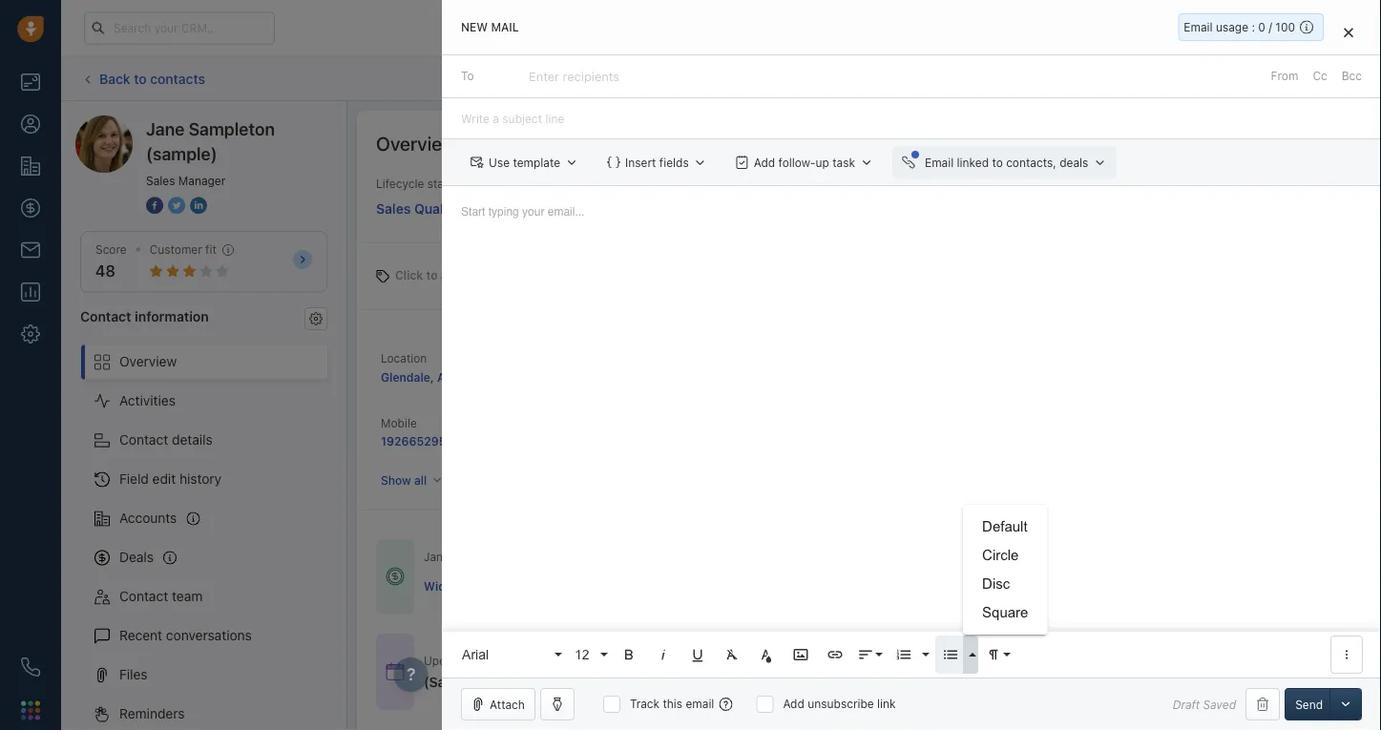 Task type: describe. For each thing, give the bounding box(es) containing it.
add deal button
[[1200, 63, 1286, 95]]

show
[[381, 474, 411, 487]]

lead
[[475, 201, 506, 216]]

100
[[1276, 21, 1295, 34]]

italic (⌘i) image
[[655, 646, 672, 663]]

sales manager
[[146, 174, 226, 187]]

0 horizontal spatial deal
[[719, 674, 746, 690]]

glendale, arizona, usa link
[[381, 370, 511, 384]]

deal inside button
[[1254, 72, 1276, 85]]

lifecycle stage
[[376, 177, 457, 190]]

unsubscribe
[[808, 697, 874, 711]]

saved
[[1203, 698, 1236, 711]]

add unsubscribe link
[[783, 697, 896, 711]]

closes in 3 days
[[1009, 578, 1097, 591]]

unordered list image
[[942, 646, 959, 663]]

at
[[826, 654, 836, 667]]

linkedin circled image
[[190, 195, 207, 215]]

follow-
[[779, 156, 816, 169]]

to right back
[[134, 70, 147, 86]]

add for add follow-up task
[[754, 156, 775, 169]]

email for email linked to contacts, deals
[[925, 156, 954, 169]]

customize overview
[[1234, 137, 1342, 150]]

usage
[[1216, 21, 1249, 34]]

mobile 19266529503
[[381, 417, 461, 448]]

from
[[647, 654, 672, 667]]

qualified
[[414, 201, 472, 216]]

1 vertical spatial deals
[[492, 550, 521, 564]]

bcc
[[1342, 69, 1362, 83]]

add follow-up task
[[754, 156, 855, 169]]

link
[[877, 697, 896, 711]]

contacts,
[[1006, 156, 1057, 169]]

/
[[1269, 21, 1273, 34]]

Enter recipients text field
[[529, 61, 623, 92]]

field edit history
[[119, 471, 222, 487]]

the
[[695, 674, 716, 690]]

email linked to contacts, deals
[[925, 156, 1089, 169]]

contact for contact information
[[80, 308, 131, 324]]

track this email
[[630, 697, 714, 711]]

glendale,
[[381, 370, 434, 384]]

widgetz.io (sample)
[[424, 579, 537, 592]]

2 2023 from the left
[[794, 654, 822, 667]]

this
[[663, 697, 683, 711]]

email usage : 0 / 100
[[1184, 21, 1295, 34]]

12 button
[[568, 636, 610, 674]]

tags
[[465, 269, 490, 282]]

1 horizontal spatial container_wx8msf4aqz5i3rn1 image
[[748, 676, 762, 689]]

widgetz.io
[[424, 579, 484, 592]]

customer fit
[[150, 243, 217, 256]]

from
[[1271, 69, 1299, 83]]

(sample) inside widgetz.io (sample) link
[[487, 579, 537, 592]]

track
[[630, 697, 660, 711]]

team
[[172, 589, 203, 604]]

contacts
[[150, 70, 205, 86]]

email image
[[1192, 20, 1206, 36]]

1 nov, from the left
[[588, 654, 612, 667]]

(sample)
[[424, 674, 482, 690]]

upcoming meeting on mon 13 nov, 2023 from 23:30 to wed 15 nov, 2023 at 00:00
[[424, 654, 872, 667]]

disc link
[[963, 570, 1048, 599]]

(sample) meeting - final discussion about the deal
[[424, 674, 746, 690]]

score 48
[[95, 243, 127, 280]]

click to add tags
[[395, 269, 490, 282]]

accounts
[[119, 510, 177, 526]]

files
[[119, 667, 148, 683]]

discussion
[[582, 674, 651, 690]]

information
[[135, 308, 209, 324]]

to left the "add"
[[426, 269, 438, 282]]

customize overview button
[[1205, 130, 1353, 157]]

open
[[462, 550, 489, 564]]

edit
[[152, 471, 176, 487]]

insert link (⌘k) image
[[827, 646, 844, 663]]

on
[[529, 654, 543, 667]]

upcoming
[[424, 654, 479, 667]]

closes
[[1009, 578, 1046, 591]]

arizona,
[[437, 370, 484, 384]]

recent conversations
[[119, 628, 252, 644]]

phone image
[[21, 658, 40, 677]]

show all
[[381, 474, 427, 487]]

click
[[395, 269, 423, 282]]

15
[[751, 654, 764, 667]]

recent
[[119, 628, 162, 644]]

sales for sales qualified lead
[[376, 201, 411, 216]]

email
[[686, 697, 714, 711]]

jane sampleton (sample)
[[146, 118, 275, 164]]

insert fields
[[625, 156, 689, 169]]

back to contacts
[[99, 70, 205, 86]]

sales for sales manager
[[146, 174, 175, 187]]

freshworks switcher image
[[21, 701, 40, 720]]

score
[[95, 243, 127, 256]]

reminders
[[119, 706, 185, 722]]

in
[[1049, 578, 1058, 591]]

to inside button
[[992, 156, 1003, 169]]

customize
[[1234, 137, 1291, 150]]



Task type: vqa. For each thing, say whether or not it's contained in the screenshot.
first Nov, from left
yes



Task type: locate. For each thing, give the bounding box(es) containing it.
to
[[461, 69, 474, 83]]

1 horizontal spatial sales
[[376, 201, 411, 216]]

default
[[982, 519, 1028, 535]]

deal down the wed
[[719, 674, 746, 690]]

2 vertical spatial contact
[[119, 589, 168, 604]]

usa
[[487, 370, 511, 384]]

0 horizontal spatial container_wx8msf4aqz5i3rn1 image
[[386, 567, 405, 586]]

deals
[[1060, 156, 1089, 169], [492, 550, 521, 564]]

details for contact details
[[172, 432, 213, 448]]

0 horizontal spatial add
[[754, 156, 775, 169]]

add left the unsubscribe
[[783, 697, 805, 711]]

details
[[172, 432, 213, 448], [1003, 665, 1039, 678]]

add
[[441, 269, 462, 282]]

send
[[1296, 698, 1323, 711]]

add left 'follow-'
[[754, 156, 775, 169]]

to left clear formatting 'icon'
[[710, 654, 721, 667]]

19266529503 link
[[381, 435, 461, 448]]

1 vertical spatial container_wx8msf4aqz5i3rn1 image
[[748, 676, 762, 689]]

customer
[[150, 243, 202, 256]]

2 horizontal spatial add
[[1229, 72, 1250, 85]]

contact for contact team
[[119, 589, 168, 604]]

contact details
[[119, 432, 213, 448]]

row
[[424, 566, 1204, 606]]

0 vertical spatial add
[[1229, 72, 1250, 85]]

fields
[[660, 156, 689, 169]]

add left the from
[[1229, 72, 1250, 85]]

contact
[[80, 308, 131, 324], [119, 432, 168, 448], [119, 589, 168, 604]]

contact up recent
[[119, 589, 168, 604]]

13
[[572, 654, 585, 667]]

back
[[99, 70, 130, 86]]

deal down 0
[[1254, 72, 1276, 85]]

2023
[[615, 654, 643, 667], [794, 654, 822, 667]]

dialog containing default
[[442, 0, 1381, 730]]

add deal
[[1229, 72, 1276, 85]]

circle link
[[963, 541, 1048, 570]]

contact down 48
[[80, 308, 131, 324]]

contact team
[[119, 589, 203, 604]]

0 vertical spatial (sample)
[[146, 143, 217, 164]]

Write a subject line text field
[[442, 98, 1381, 139]]

insert fields button
[[598, 146, 717, 179]]

default link
[[963, 513, 1048, 541]]

conversations
[[166, 628, 252, 644]]

to
[[134, 70, 147, 86], [992, 156, 1003, 169], [426, 269, 438, 282], [710, 654, 721, 667]]

0 horizontal spatial 2023
[[615, 654, 643, 667]]

overview up lifecycle stage
[[376, 132, 457, 154]]

draft saved
[[1173, 698, 1236, 711]]

status
[[567, 177, 602, 190]]

0 vertical spatial details
[[172, 432, 213, 448]]

0 vertical spatial contact
[[80, 308, 131, 324]]

facebook circled image
[[146, 195, 163, 215]]

0
[[1259, 21, 1266, 34]]

phone element
[[11, 648, 50, 686]]

lifecycle
[[376, 177, 424, 190]]

location glendale, arizona, usa
[[381, 351, 511, 384]]

stage
[[427, 177, 457, 190]]

2 nov, from the left
[[767, 654, 791, 667]]

nov, right 15
[[767, 654, 791, 667]]

row containing closes in 3 days
[[424, 566, 1204, 606]]

1 vertical spatial sales
[[376, 201, 411, 216]]

disc
[[982, 576, 1010, 592]]

1 horizontal spatial (sample)
[[487, 579, 537, 592]]

add for add unsubscribe link
[[783, 697, 805, 711]]

about
[[654, 674, 691, 690]]

email inside button
[[925, 156, 954, 169]]

nov, right 13
[[588, 654, 612, 667]]

0 horizontal spatial nov,
[[588, 654, 612, 667]]

container_wx8msf4aqz5i3rn1 image
[[386, 567, 405, 586], [748, 676, 762, 689]]

dialog
[[442, 0, 1381, 730]]

0 horizontal spatial email
[[925, 156, 954, 169]]

12
[[575, 647, 590, 662]]

up
[[816, 156, 829, 169]]

(sample) down open
[[487, 579, 537, 592]]

Search your CRM... text field
[[84, 12, 275, 44]]

overview up activities
[[119, 354, 177, 370]]

text color image
[[758, 646, 775, 663]]

use
[[489, 156, 510, 169]]

use template
[[489, 156, 560, 169]]

deals
[[119, 549, 154, 565]]

1 horizontal spatial deal
[[1254, 72, 1276, 85]]

final
[[551, 674, 579, 690]]

fit
[[205, 243, 217, 256]]

close image
[[1344, 27, 1354, 38]]

0 horizontal spatial details
[[172, 432, 213, 448]]

48 button
[[95, 262, 115, 280]]

task
[[833, 156, 855, 169]]

jane's
[[424, 550, 459, 564]]

2023 up discussion
[[615, 654, 643, 667]]

underline (⌘u) image
[[689, 646, 706, 663]]

circle
[[982, 547, 1019, 563]]

widgetz.io (sample) link
[[424, 577, 537, 594]]

twitter circled image
[[168, 195, 185, 215]]

meeting
[[482, 654, 526, 667]]

1 vertical spatial add
[[754, 156, 775, 169]]

email left the usage
[[1184, 21, 1213, 34]]

history
[[179, 471, 222, 487]]

0 horizontal spatial overview
[[119, 354, 177, 370]]

attach
[[490, 698, 525, 711]]

1 vertical spatial deal
[[719, 674, 746, 690]]

0 horizontal spatial sales
[[146, 174, 175, 187]]

0 vertical spatial deals
[[1060, 156, 1089, 169]]

1 horizontal spatial 2023
[[794, 654, 822, 667]]

0 vertical spatial sales
[[146, 174, 175, 187]]

container_wx8msf4aqz5i3rn1 image left widgetz.io
[[386, 567, 405, 586]]

contact down activities
[[119, 432, 168, 448]]

view
[[974, 665, 1000, 678]]

details up history
[[172, 432, 213, 448]]

application containing default
[[442, 186, 1381, 678]]

cell
[[815, 566, 1009, 605]]

contact for contact details
[[119, 432, 168, 448]]

email
[[1184, 21, 1213, 34], [925, 156, 954, 169]]

details right view
[[1003, 665, 1039, 678]]

container_wx8msf4aqz5i3rn1 image down 15
[[748, 676, 762, 689]]

arial button
[[455, 636, 564, 674]]

all
[[414, 474, 427, 487]]

1 horizontal spatial deals
[[1060, 156, 1089, 169]]

sales down lifecycle
[[376, 201, 411, 216]]

(sample) inside the jane sampleton (sample)
[[146, 143, 217, 164]]

template
[[513, 156, 560, 169]]

email left linked
[[925, 156, 954, 169]]

1 2023 from the left
[[615, 654, 643, 667]]

0 vertical spatial container_wx8msf4aqz5i3rn1 image
[[386, 567, 405, 586]]

contact information
[[80, 308, 209, 324]]

add for add deal
[[1229, 72, 1250, 85]]

view details
[[974, 665, 1039, 678]]

1 horizontal spatial add
[[783, 697, 805, 711]]

days
[[1072, 578, 1097, 591]]

container_wx8msf4aqz5i3rn1 image
[[386, 662, 405, 681]]

1 vertical spatial (sample)
[[487, 579, 537, 592]]

jane's open deals
[[424, 550, 521, 564]]

2 vertical spatial add
[[783, 697, 805, 711]]

application
[[442, 186, 1381, 678]]

1 horizontal spatial email
[[1184, 21, 1213, 34]]

1 vertical spatial contact
[[119, 432, 168, 448]]

mobile
[[381, 417, 417, 430]]

sales qualified lead
[[376, 201, 506, 216]]

send button
[[1285, 688, 1334, 721]]

(sample) up sales manager
[[146, 143, 217, 164]]

1 vertical spatial email
[[925, 156, 954, 169]]

1 horizontal spatial overview
[[376, 132, 457, 154]]

new mail
[[461, 21, 519, 34]]

mail
[[491, 21, 519, 34]]

deal
[[1254, 72, 1276, 85], [719, 674, 746, 690]]

0 vertical spatial deal
[[1254, 72, 1276, 85]]

1 horizontal spatial nov,
[[767, 654, 791, 667]]

use template button
[[461, 146, 588, 179]]

deals right contacts,
[[1060, 156, 1089, 169]]

deals inside button
[[1060, 156, 1089, 169]]

details for view details
[[1003, 665, 1039, 678]]

email for email usage : 0 / 100
[[1184, 21, 1213, 34]]

1 vertical spatial overview
[[119, 354, 177, 370]]

1 horizontal spatial details
[[1003, 665, 1039, 678]]

arial
[[462, 647, 489, 662]]

view details link
[[964, 654, 1048, 690]]

0 horizontal spatial (sample)
[[146, 143, 217, 164]]

sales up facebook circled icon
[[146, 174, 175, 187]]

sampleton
[[189, 118, 275, 139]]

manager
[[178, 174, 226, 187]]

add follow-up task button
[[726, 146, 883, 179], [726, 146, 883, 179]]

deals right open
[[492, 550, 521, 564]]

to right linked
[[992, 156, 1003, 169]]

add inside button
[[1229, 72, 1250, 85]]

clear formatting image
[[724, 646, 741, 663]]

field
[[119, 471, 149, 487]]

insert
[[625, 156, 656, 169]]

mng settings image
[[309, 312, 323, 325]]

new
[[461, 21, 488, 34]]

1 vertical spatial details
[[1003, 665, 1039, 678]]

insert image (⌘p) image
[[792, 646, 810, 663]]

0 vertical spatial overview
[[376, 132, 457, 154]]

0 horizontal spatial deals
[[492, 550, 521, 564]]

0 vertical spatial email
[[1184, 21, 1213, 34]]

19266529503
[[381, 435, 461, 448]]

2023 left at
[[794, 654, 822, 667]]



